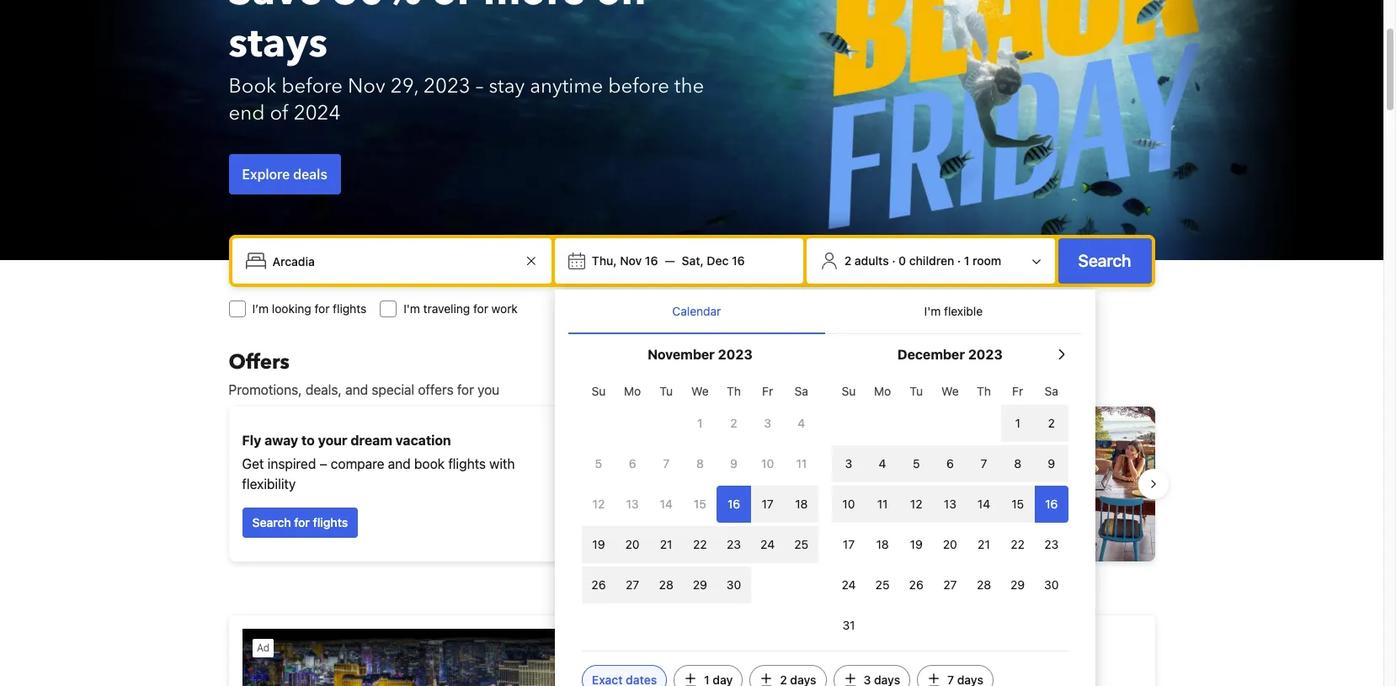 Task type: locate. For each thing, give the bounding box(es) containing it.
25 for '25 december 2023' checkbox
[[876, 578, 890, 592]]

17 down stays,
[[762, 497, 774, 511]]

9 right 8 december 2023 checkbox
[[1048, 456, 1055, 471]]

2 30 from the left
[[1044, 578, 1059, 592]]

26 inside option
[[909, 578, 924, 592]]

2 5 from the left
[[913, 456, 920, 471]]

0 horizontal spatial mo
[[624, 384, 641, 398]]

20 right 19 option
[[625, 537, 640, 552]]

24 November 2023 checkbox
[[751, 526, 785, 563]]

flights right looking
[[333, 301, 367, 316]]

th
[[727, 384, 741, 398], [977, 384, 991, 398]]

13 cell
[[933, 483, 967, 523]]

5 inside checkbox
[[595, 456, 602, 471]]

14 right 13 december 2023 checkbox at the right bottom of the page
[[978, 497, 990, 511]]

1 horizontal spatial 25
[[876, 578, 890, 592]]

1 we from the left
[[691, 384, 709, 398]]

17 inside option
[[762, 497, 774, 511]]

0 horizontal spatial ·
[[892, 253, 896, 268]]

10
[[761, 456, 774, 471], [843, 497, 855, 511]]

26 right '25 december 2023' checkbox
[[909, 578, 924, 592]]

1 7 from the left
[[663, 456, 670, 471]]

0 horizontal spatial 24
[[761, 537, 775, 552]]

th up 2 november 2023 option
[[727, 384, 741, 398]]

0 horizontal spatial i'm
[[404, 301, 420, 316]]

7 for 7 november 2023 option
[[663, 456, 670, 471]]

7 right 6 december 2023 checkbox
[[981, 456, 987, 471]]

fr up the 1 cell on the bottom right of the page
[[1012, 384, 1023, 398]]

15 right 14 december 2023 checkbox at the bottom right
[[1012, 497, 1024, 511]]

1 27 from the left
[[626, 578, 639, 592]]

25 for 25 option
[[794, 537, 809, 552]]

22 inside checkbox
[[693, 537, 707, 552]]

dream
[[351, 433, 392, 448]]

1 vertical spatial search
[[252, 515, 291, 530]]

flights down compare
[[313, 515, 348, 530]]

more
[[483, 0, 586, 19]]

1 horizontal spatial and
[[388, 456, 411, 472]]

12 left 13 option
[[593, 497, 605, 511]]

7
[[663, 456, 670, 471], [981, 456, 987, 471]]

22
[[693, 537, 707, 552], [1011, 537, 1025, 552]]

8 for 8 november 2023 checkbox
[[696, 456, 704, 471]]

1 vertical spatial –
[[320, 456, 327, 472]]

1 left the 2 december 2023 checkbox
[[1015, 416, 1021, 430]]

1 left room
[[964, 253, 970, 268]]

1 tu from the left
[[660, 384, 673, 398]]

1 horizontal spatial 23
[[1045, 537, 1059, 552]]

region
[[215, 400, 1168, 568]]

13 right 12 december 2023 checkbox on the bottom right
[[944, 497, 957, 511]]

2 sa from the left
[[1045, 384, 1059, 398]]

10 down the reduced
[[843, 497, 855, 511]]

17 November 2023 checkbox
[[751, 486, 785, 523]]

5 cell
[[900, 442, 933, 483]]

thu, nov 16 — sat, dec 16
[[592, 253, 745, 268]]

at
[[820, 467, 832, 482]]

15 December 2023 checkbox
[[1001, 486, 1035, 523]]

0 vertical spatial 18
[[795, 497, 808, 511]]

28 inside checkbox
[[977, 578, 991, 592]]

26 for 26 checkbox
[[592, 578, 606, 592]]

1 6 from the left
[[629, 456, 636, 471]]

2 15 from the left
[[1012, 497, 1024, 511]]

thu,
[[592, 253, 617, 268]]

8 for 8 december 2023 checkbox
[[1014, 456, 1022, 471]]

1 vertical spatial 18
[[876, 537, 889, 552]]

1 vertical spatial stay
[[759, 525, 782, 540]]

1 horizontal spatial 22
[[1011, 537, 1025, 552]]

0 vertical spatial –
[[476, 72, 484, 100]]

stay
[[489, 72, 525, 100], [759, 525, 782, 540]]

mo for november
[[624, 384, 641, 398]]

1 horizontal spatial 15
[[1012, 497, 1024, 511]]

14 inside checkbox
[[978, 497, 990, 511]]

2 inside option
[[730, 416, 737, 430]]

1 su from the left
[[592, 384, 606, 398]]

1 16 cell from the left
[[717, 483, 751, 523]]

your
[[746, 423, 775, 438], [318, 433, 347, 448]]

2 8 from the left
[[1014, 456, 1022, 471]]

2 horizontal spatial 2023
[[968, 347, 1003, 362]]

stays,
[[744, 467, 780, 482]]

1 horizontal spatial 2
[[844, 253, 852, 268]]

0 horizontal spatial 5
[[595, 456, 602, 471]]

3 right at at the right bottom of the page
[[845, 456, 852, 471]]

1 9 from the left
[[730, 456, 738, 471]]

21 for 21 option
[[660, 537, 672, 552]]

before down stays at top left
[[282, 72, 343, 100]]

flights
[[333, 301, 367, 316], [448, 456, 486, 472], [313, 515, 348, 530]]

your right take
[[746, 423, 775, 438]]

1 horizontal spatial su
[[842, 384, 856, 398]]

30 inside option
[[1044, 578, 1059, 592]]

0 horizontal spatial 10
[[761, 456, 774, 471]]

1 horizontal spatial 30
[[1044, 578, 1059, 592]]

5 inside option
[[913, 456, 920, 471]]

1 mo from the left
[[624, 384, 641, 398]]

–
[[476, 72, 484, 100], [320, 456, 327, 472]]

0 horizontal spatial 4
[[798, 416, 805, 430]]

13 December 2023 checkbox
[[933, 486, 967, 523]]

1 horizontal spatial i'm
[[924, 304, 941, 318]]

mo up 6 november 2023 "option"
[[624, 384, 641, 398]]

1 sa from the left
[[795, 384, 808, 398]]

20 inside checkbox
[[625, 537, 640, 552]]

14
[[660, 497, 673, 511], [978, 497, 990, 511]]

2 23 from the left
[[1045, 537, 1059, 552]]

0 horizontal spatial 16 cell
[[717, 483, 751, 523]]

2 12 from the left
[[910, 497, 923, 511]]

1 horizontal spatial 21
[[978, 537, 990, 552]]

2024
[[294, 99, 341, 127]]

20 November 2023 checkbox
[[616, 526, 649, 563]]

4 inside option
[[879, 456, 886, 471]]

search
[[1078, 251, 1131, 270], [252, 515, 291, 530]]

2 left adults
[[844, 253, 852, 268]]

0 horizontal spatial we
[[691, 384, 709, 398]]

14 December 2023 checkbox
[[967, 486, 1001, 523]]

sa up 4 "option"
[[795, 384, 808, 398]]

0 horizontal spatial stay
[[489, 72, 525, 100]]

and left book
[[388, 456, 411, 472]]

30 November 2023 checkbox
[[717, 567, 751, 604]]

21 right "20" checkbox
[[660, 537, 672, 552]]

2 inside checkbox
[[1048, 416, 1055, 430]]

2 before from the left
[[608, 72, 669, 100]]

i'm left traveling
[[404, 301, 420, 316]]

5 left 6 november 2023 "option"
[[595, 456, 602, 471]]

2 14 from the left
[[978, 497, 990, 511]]

Where are you going? field
[[266, 246, 521, 276]]

1 horizontal spatial 7
[[981, 456, 987, 471]]

2 up browse on the bottom right
[[730, 416, 737, 430]]

1 horizontal spatial 1
[[964, 253, 970, 268]]

mo up yet
[[874, 384, 891, 398]]

24 inside 24 checkbox
[[842, 578, 856, 592]]

2 horizontal spatial 2
[[1048, 416, 1055, 430]]

2 16 cell from the left
[[1035, 483, 1069, 523]]

nov right thu,
[[620, 253, 642, 268]]

0 horizontal spatial 2
[[730, 416, 737, 430]]

2 22 from the left
[[1011, 537, 1025, 552]]

16 up find in the bottom right of the page
[[728, 497, 740, 511]]

2 7 from the left
[[981, 456, 987, 471]]

16 inside option
[[1045, 497, 1058, 511]]

17 for 17 checkbox
[[843, 537, 855, 552]]

7 right 6 november 2023 "option"
[[663, 456, 670, 471]]

explore deals
[[242, 167, 327, 182]]

23 inside option
[[727, 537, 741, 552]]

0 horizontal spatial fr
[[762, 384, 773, 398]]

get
[[242, 456, 264, 472]]

0 vertical spatial flights
[[333, 301, 367, 316]]

8 cell
[[1001, 442, 1035, 483]]

0 vertical spatial 25
[[794, 537, 809, 552]]

2023 right november
[[718, 347, 753, 362]]

yet
[[889, 423, 910, 438]]

0 vertical spatial 4
[[798, 416, 805, 430]]

11
[[796, 456, 807, 471], [877, 497, 888, 511]]

27 inside checkbox
[[626, 578, 639, 592]]

8 inside checkbox
[[696, 456, 704, 471]]

for
[[315, 301, 330, 316], [473, 301, 488, 316], [457, 382, 474, 397], [294, 515, 310, 530]]

19 left "20" checkbox
[[592, 537, 605, 552]]

9 inside checkbox
[[1048, 456, 1055, 471]]

1 28 from the left
[[659, 578, 674, 592]]

2 fr from the left
[[1012, 384, 1023, 398]]

term
[[712, 467, 740, 482]]

7 inside checkbox
[[981, 456, 987, 471]]

0 horizontal spatial 17
[[762, 497, 774, 511]]

1 23 from the left
[[727, 537, 741, 552]]

1 20 from the left
[[625, 537, 640, 552]]

0 horizontal spatial 19
[[592, 537, 605, 552]]

1 vertical spatial flights
[[448, 456, 486, 472]]

stay right a
[[759, 525, 782, 540]]

13 inside option
[[626, 497, 639, 511]]

1 13 from the left
[[626, 497, 639, 511]]

14 inside checkbox
[[660, 497, 673, 511]]

12 November 2023 checkbox
[[582, 486, 616, 523]]

1 vertical spatial 4
[[879, 456, 886, 471]]

19 for 19 option
[[592, 537, 605, 552]]

vacation up offering in the right of the page
[[830, 423, 886, 438]]

15 inside 'checkbox'
[[694, 497, 706, 511]]

2023 for november
[[718, 347, 753, 362]]

26 for 26 december 2023 option
[[909, 578, 924, 592]]

and inside the offers promotions, deals, and special offers for you
[[345, 382, 368, 397]]

1 inside checkbox
[[697, 416, 703, 430]]

tu for december
[[910, 384, 923, 398]]

3 cell
[[832, 442, 866, 483]]

15
[[694, 497, 706, 511], [1012, 497, 1024, 511]]

mo
[[624, 384, 641, 398], [874, 384, 891, 398]]

21
[[660, 537, 672, 552], [978, 537, 990, 552]]

7 inside option
[[663, 456, 670, 471]]

1 horizontal spatial sa
[[1045, 384, 1059, 398]]

1 8 from the left
[[696, 456, 704, 471]]

15 right 14 checkbox on the bottom left
[[694, 497, 706, 511]]

10 for 10 option
[[843, 497, 855, 511]]

5 December 2023 checkbox
[[900, 445, 933, 483]]

1 vertical spatial 25
[[876, 578, 890, 592]]

3 inside 'cell'
[[845, 456, 852, 471]]

tu down november
[[660, 384, 673, 398]]

22 December 2023 checkbox
[[1001, 526, 1035, 563]]

tu
[[660, 384, 673, 398], [910, 384, 923, 398]]

0 horizontal spatial tu
[[660, 384, 673, 398]]

nov
[[348, 72, 385, 100], [620, 253, 642, 268]]

27 December 2023 checkbox
[[933, 567, 967, 604]]

29 inside cell
[[693, 578, 707, 592]]

0 horizontal spatial and
[[345, 382, 368, 397]]

2023 right 29,
[[424, 72, 471, 100]]

7 for 7 checkbox at the bottom of the page
[[981, 456, 987, 471]]

27 November 2023 checkbox
[[616, 567, 649, 604]]

20 cell
[[616, 523, 649, 563]]

12 inside checkbox
[[910, 497, 923, 511]]

traveling
[[423, 301, 470, 316]]

· left 0
[[892, 253, 896, 268]]

2 26 from the left
[[909, 578, 924, 592]]

1 horizontal spatial your
[[746, 423, 775, 438]]

3 for 3 december 2023 checkbox
[[845, 456, 852, 471]]

12
[[593, 497, 605, 511], [910, 497, 923, 511]]

1 26 from the left
[[592, 578, 606, 592]]

24 left '25 december 2023' checkbox
[[842, 578, 856, 592]]

1 horizontal spatial 28
[[977, 578, 991, 592]]

22 left 23 november 2023 option
[[693, 537, 707, 552]]

27 right 26 december 2023 option
[[943, 578, 957, 592]]

8 right 7 checkbox at the bottom of the page
[[1014, 456, 1022, 471]]

1 21 from the left
[[660, 537, 672, 552]]

10 cell
[[832, 483, 866, 523]]

22 for 22 checkbox
[[693, 537, 707, 552]]

27
[[626, 578, 639, 592], [943, 578, 957, 592]]

18 for '18 november 2023' option
[[795, 497, 808, 511]]

1 14 from the left
[[660, 497, 673, 511]]

4 inside "option"
[[798, 416, 805, 430]]

· right children
[[957, 253, 961, 268]]

0
[[899, 253, 906, 268]]

1 29 from the left
[[693, 578, 707, 592]]

take your longest vacation yet image
[[1003, 407, 1155, 562]]

longest
[[778, 423, 827, 438]]

2 6 from the left
[[947, 456, 954, 471]]

1 5 from the left
[[595, 456, 602, 471]]

10 inside checkbox
[[761, 456, 774, 471]]

0 horizontal spatial search
[[252, 515, 291, 530]]

flights left with
[[448, 456, 486, 472]]

– right 29,
[[476, 72, 484, 100]]

sa
[[795, 384, 808, 398], [1045, 384, 1059, 398]]

6 inside "option"
[[629, 456, 636, 471]]

su up offering in the right of the page
[[842, 384, 856, 398]]

0 vertical spatial search
[[1078, 251, 1131, 270]]

2 grid from the left
[[832, 375, 1069, 644]]

0 vertical spatial 24
[[761, 537, 775, 552]]

we for december
[[942, 384, 959, 398]]

browse
[[712, 446, 757, 461]]

1 horizontal spatial vacation
[[830, 423, 886, 438]]

17 inside checkbox
[[843, 537, 855, 552]]

1 th from the left
[[727, 384, 741, 398]]

29,
[[391, 72, 419, 100]]

16 right 15 december 2023 option
[[1045, 497, 1058, 511]]

5 right long-
[[913, 456, 920, 471]]

1 horizontal spatial 18
[[876, 537, 889, 552]]

advertisement region
[[229, 616, 1155, 686]]

1 horizontal spatial th
[[977, 384, 991, 398]]

2 9 from the left
[[1048, 456, 1055, 471]]

0 horizontal spatial before
[[282, 72, 343, 100]]

region containing take your longest vacation yet
[[215, 400, 1168, 568]]

5 for 5 december 2023 option
[[913, 456, 920, 471]]

23 inside checkbox
[[1045, 537, 1059, 552]]

25 cell
[[785, 523, 818, 563]]

0 horizontal spatial th
[[727, 384, 741, 398]]

5
[[595, 456, 602, 471], [913, 456, 920, 471]]

29 right 28 'option'
[[693, 578, 707, 592]]

20 December 2023 checkbox
[[933, 526, 967, 563]]

13 left 14 checkbox on the bottom left
[[626, 497, 639, 511]]

4 right offering in the right of the page
[[879, 456, 886, 471]]

19 inside option
[[592, 537, 605, 552]]

10 left many
[[761, 456, 774, 471]]

27 inside option
[[943, 578, 957, 592]]

0 horizontal spatial 22
[[693, 537, 707, 552]]

1 horizontal spatial 29
[[1011, 578, 1025, 592]]

0 horizontal spatial –
[[320, 456, 327, 472]]

0 horizontal spatial nov
[[348, 72, 385, 100]]

15 inside option
[[1012, 497, 1024, 511]]

9 left stays,
[[730, 456, 738, 471]]

we
[[691, 384, 709, 398], [942, 384, 959, 398]]

search inside button
[[1078, 251, 1131, 270]]

for left you
[[457, 382, 474, 397]]

tu down the december
[[910, 384, 923, 398]]

28
[[659, 578, 674, 592], [977, 578, 991, 592]]

8 inside checkbox
[[1014, 456, 1022, 471]]

1 22 from the left
[[693, 537, 707, 552]]

16 cell
[[717, 483, 751, 523], [1035, 483, 1069, 523]]

2 December 2023 checkbox
[[1035, 405, 1069, 442]]

1 horizontal spatial 12
[[910, 497, 923, 511]]

8 left term
[[696, 456, 704, 471]]

0 horizontal spatial 1
[[697, 416, 703, 430]]

1 horizontal spatial fr
[[1012, 384, 1023, 398]]

1 horizontal spatial 9
[[1048, 456, 1055, 471]]

grid
[[582, 375, 818, 604], [832, 375, 1069, 644]]

1 12 from the left
[[593, 497, 605, 511]]

su for november
[[592, 384, 606, 398]]

16 left —
[[645, 253, 658, 268]]

17
[[762, 497, 774, 511], [843, 537, 855, 552]]

before
[[282, 72, 343, 100], [608, 72, 669, 100]]

0 horizontal spatial 6
[[629, 456, 636, 471]]

0 vertical spatial and
[[345, 382, 368, 397]]

19 cell
[[582, 523, 616, 563]]

24 inside 24 november 2023 checkbox
[[761, 537, 775, 552]]

we down december 2023
[[942, 384, 959, 398]]

1 before from the left
[[282, 72, 343, 100]]

0 horizontal spatial 29
[[693, 578, 707, 592]]

1 inside button
[[964, 253, 970, 268]]

we up 1 november 2023 checkbox
[[691, 384, 709, 398]]

2023
[[424, 72, 471, 100], [718, 347, 753, 362], [968, 347, 1003, 362]]

2 November 2023 checkbox
[[717, 405, 751, 442]]

28 December 2023 checkbox
[[967, 567, 1001, 604]]

30 inside checkbox
[[727, 578, 741, 592]]

11 right 10 option
[[877, 497, 888, 511]]

12 right 11 checkbox
[[910, 497, 923, 511]]

9
[[730, 456, 738, 471], [1048, 456, 1055, 471]]

6
[[629, 456, 636, 471], [947, 456, 954, 471]]

27 right 26 checkbox
[[626, 578, 639, 592]]

14 left 15 'checkbox'
[[660, 497, 673, 511]]

and right deals,
[[345, 382, 368, 397]]

0 horizontal spatial 26
[[592, 578, 606, 592]]

18 down many
[[795, 497, 808, 511]]

22 cell
[[683, 523, 717, 563]]

27 for 27 december 2023 option at right
[[943, 578, 957, 592]]

0 horizontal spatial 28
[[659, 578, 674, 592]]

26 November 2023 checkbox
[[582, 567, 616, 604]]

0 horizontal spatial 15
[[694, 497, 706, 511]]

28 inside 'option'
[[659, 578, 674, 592]]

26 inside checkbox
[[592, 578, 606, 592]]

progress bar
[[668, 575, 715, 582]]

0 vertical spatial nov
[[348, 72, 385, 100]]

21 inside cell
[[660, 537, 672, 552]]

you
[[478, 382, 500, 397]]

1 horizontal spatial grid
[[832, 375, 1069, 644]]

search for flights link
[[242, 508, 358, 538]]

19 December 2023 checkbox
[[900, 526, 933, 563]]

22 inside option
[[1011, 537, 1025, 552]]

14 cell
[[967, 483, 1001, 523]]

sat, dec 16 button
[[675, 246, 752, 276]]

25 inside option
[[794, 537, 809, 552]]

9 inside 'option'
[[730, 456, 738, 471]]

1 horizontal spatial 27
[[943, 578, 957, 592]]

23 November 2023 checkbox
[[717, 526, 751, 563]]

28 right 27 december 2023 option at right
[[977, 578, 991, 592]]

15 cell
[[1001, 483, 1035, 523]]

1 horizontal spatial 11
[[877, 497, 888, 511]]

1 horizontal spatial we
[[942, 384, 959, 398]]

18 right 17 checkbox
[[876, 537, 889, 552]]

29 right the 28 checkbox
[[1011, 578, 1025, 592]]

0 horizontal spatial your
[[318, 433, 347, 448]]

2 inside button
[[844, 253, 852, 268]]

2 we from the left
[[942, 384, 959, 398]]

1 horizontal spatial stay
[[759, 525, 782, 540]]

2 right 1 december 2023 option at the bottom of the page
[[1048, 416, 1055, 430]]

1 grid from the left
[[582, 375, 818, 604]]

10 inside option
[[843, 497, 855, 511]]

1 horizontal spatial search
[[1078, 251, 1131, 270]]

6 for 6 november 2023 "option"
[[629, 456, 636, 471]]

2 tu from the left
[[910, 384, 923, 398]]

2 for the 2 december 2023 checkbox
[[1048, 416, 1055, 430]]

20 for "20" checkbox
[[625, 537, 640, 552]]

0 horizontal spatial 20
[[625, 537, 640, 552]]

1 horizontal spatial 17
[[843, 537, 855, 552]]

0 horizontal spatial 30
[[727, 578, 741, 592]]

19 November 2023 checkbox
[[582, 526, 616, 563]]

9 December 2023 checkbox
[[1035, 445, 1069, 483]]

0 vertical spatial stay
[[489, 72, 525, 100]]

0 horizontal spatial 9
[[730, 456, 738, 471]]

1 19 from the left
[[592, 537, 605, 552]]

2 19 from the left
[[910, 537, 923, 552]]

6 right 5 november 2023 checkbox
[[629, 456, 636, 471]]

2023 inside save 30% or more on stays book before nov 29, 2023 – stay anytime before the end of 2024
[[424, 72, 471, 100]]

i'm for i'm flexible
[[924, 304, 941, 318]]

1 horizontal spatial 13
[[944, 497, 957, 511]]

your inside take your longest vacation yet browse properties offering long- term stays, many at reduced monthly rates.
[[746, 423, 775, 438]]

·
[[892, 253, 896, 268], [957, 253, 961, 268]]

su up 5 november 2023 checkbox
[[592, 384, 606, 398]]

24 for 24 checkbox
[[842, 578, 856, 592]]

flexibility
[[242, 477, 296, 492]]

0 horizontal spatial 8
[[696, 456, 704, 471]]

tab list
[[568, 290, 1082, 335]]

25 right 24 checkbox
[[876, 578, 890, 592]]

1 horizontal spatial 20
[[943, 537, 957, 552]]

th for november 2023
[[727, 384, 741, 398]]

and
[[345, 382, 368, 397], [388, 456, 411, 472]]

16
[[645, 253, 658, 268], [732, 253, 745, 268], [728, 497, 740, 511], [1045, 497, 1058, 511]]

15 for 15 'checkbox'
[[694, 497, 706, 511]]

for down flexibility
[[294, 515, 310, 530]]

0 horizontal spatial 21
[[660, 537, 672, 552]]

29 December 2023 checkbox
[[1001, 567, 1035, 604]]

search inside offers main content
[[252, 515, 291, 530]]

i'm inside button
[[924, 304, 941, 318]]

stay left anytime
[[489, 72, 525, 100]]

7 cell
[[967, 442, 1001, 483]]

su for december
[[842, 384, 856, 398]]

0 vertical spatial 3
[[764, 416, 771, 430]]

30
[[727, 578, 741, 592], [1044, 578, 1059, 592]]

19 inside checkbox
[[910, 537, 923, 552]]

31 December 2023 checkbox
[[832, 607, 866, 644]]

2 th from the left
[[977, 384, 991, 398]]

1 horizontal spatial 26
[[909, 578, 924, 592]]

12 for 11
[[910, 497, 923, 511]]

6 left 7 checkbox at the bottom of the page
[[947, 456, 954, 471]]

11 left at at the right bottom of the page
[[796, 456, 807, 471]]

21 right "20" option
[[978, 537, 990, 552]]

1 December 2023 checkbox
[[1001, 405, 1035, 442]]

3 for 3 checkbox
[[764, 416, 771, 430]]

calendar button
[[568, 290, 825, 333]]

20 right 19 checkbox
[[943, 537, 957, 552]]

25
[[794, 537, 809, 552], [876, 578, 890, 592]]

1 vertical spatial 24
[[842, 578, 856, 592]]

0 horizontal spatial sa
[[795, 384, 808, 398]]

25 right 24 november 2023 checkbox
[[794, 537, 809, 552]]

4 for 4 "option"
[[798, 416, 805, 430]]

tab list containing calendar
[[568, 290, 1082, 335]]

your right to
[[318, 433, 347, 448]]

properties
[[760, 446, 823, 461]]

1 15 from the left
[[694, 497, 706, 511]]

23 for 23 november 2023 option
[[727, 537, 741, 552]]

1 left take
[[697, 416, 703, 430]]

fr
[[762, 384, 773, 398], [1012, 384, 1023, 398]]

1 for 1 november 2023 checkbox
[[697, 416, 703, 430]]

3 right 2 november 2023 option
[[764, 416, 771, 430]]

2 horizontal spatial 1
[[1015, 416, 1021, 430]]

12 December 2023 checkbox
[[900, 486, 933, 523]]

25 inside checkbox
[[876, 578, 890, 592]]

2 su from the left
[[842, 384, 856, 398]]

14 for 14 december 2023 checkbox at the bottom right
[[978, 497, 990, 511]]

18 December 2023 checkbox
[[866, 526, 900, 563]]

13 for 13 december 2023 checkbox at the right bottom of the page
[[944, 497, 957, 511]]

before left the
[[608, 72, 669, 100]]

4 up 'properties'
[[798, 416, 805, 430]]

for left work
[[473, 301, 488, 316]]

2
[[844, 253, 852, 268], [730, 416, 737, 430], [1048, 416, 1055, 430]]

11 cell
[[866, 483, 900, 523]]

24 right a
[[761, 537, 775, 552]]

4 December 2023 checkbox
[[866, 445, 900, 483]]

13 for 13 option
[[626, 497, 639, 511]]

i'm
[[404, 301, 420, 316], [924, 304, 941, 318]]

18 inside cell
[[795, 497, 808, 511]]

– right inspired
[[320, 456, 327, 472]]

28 right 27 november 2023 checkbox
[[659, 578, 674, 592]]

12 for 5
[[593, 497, 605, 511]]

2 27 from the left
[[943, 578, 957, 592]]

2 mo from the left
[[874, 384, 891, 398]]

20 inside option
[[943, 537, 957, 552]]

28 cell
[[649, 563, 683, 604]]

2 21 from the left
[[978, 537, 990, 552]]

save
[[229, 0, 322, 19]]

th down december 2023
[[977, 384, 991, 398]]

28 November 2023 checkbox
[[649, 567, 683, 604]]

12 inside option
[[593, 497, 605, 511]]

18 for 18 december 2023 option
[[876, 537, 889, 552]]

22 right 21 december 2023 option
[[1011, 537, 1025, 552]]

1 horizontal spatial tu
[[910, 384, 923, 398]]

2 adults · 0 children · 1 room button
[[813, 245, 1048, 277]]

sa up 2 cell
[[1045, 384, 1059, 398]]

25 December 2023 checkbox
[[866, 567, 900, 604]]

vacation up book
[[396, 433, 451, 448]]

1 30 from the left
[[727, 578, 741, 592]]

nov left 29,
[[348, 72, 385, 100]]

2 for 2 november 2023 option
[[730, 416, 737, 430]]

9 for 9 november 2023 'option' at the right bottom of the page
[[730, 456, 738, 471]]

23 for the 23 checkbox
[[1045, 537, 1059, 552]]

vacation inside fly away to your dream vacation get inspired – compare and book flights with flexibility
[[396, 433, 451, 448]]

4
[[798, 416, 805, 430], [879, 456, 886, 471]]

1 horizontal spatial 16 cell
[[1035, 483, 1069, 523]]

26 left 27 november 2023 checkbox
[[592, 578, 606, 592]]

find a stay
[[722, 525, 782, 540]]

long-
[[878, 446, 910, 461]]

13 inside checkbox
[[944, 497, 957, 511]]

2 28 from the left
[[977, 578, 991, 592]]

0 vertical spatial 11
[[796, 456, 807, 471]]

0 horizontal spatial 14
[[660, 497, 673, 511]]

fr up 3 checkbox
[[762, 384, 773, 398]]

3 December 2023 checkbox
[[832, 445, 866, 483]]

0 vertical spatial 17
[[762, 497, 774, 511]]

2 13 from the left
[[944, 497, 957, 511]]

30 for 30 december 2023 option
[[1044, 578, 1059, 592]]

1 inside option
[[1015, 416, 1021, 430]]

1 vertical spatial 11
[[877, 497, 888, 511]]

2023 down flexible
[[968, 347, 1003, 362]]

20 for "20" option
[[943, 537, 957, 552]]

6 November 2023 checkbox
[[616, 445, 649, 483]]

december 2023
[[898, 347, 1003, 362]]

2 cell
[[1035, 402, 1069, 442]]

17 for 17 option
[[762, 497, 774, 511]]

anytime
[[530, 72, 603, 100]]

to
[[301, 433, 315, 448]]

20
[[625, 537, 640, 552], [943, 537, 957, 552]]

2 20 from the left
[[943, 537, 957, 552]]

0 horizontal spatial 25
[[794, 537, 809, 552]]

1 fr from the left
[[762, 384, 773, 398]]

15 for 15 december 2023 option
[[1012, 497, 1024, 511]]

1 horizontal spatial 10
[[843, 497, 855, 511]]

6 inside checkbox
[[947, 456, 954, 471]]

17 left 18 december 2023 option
[[843, 537, 855, 552]]



Task type: describe. For each thing, give the bounding box(es) containing it.
we for november
[[691, 384, 709, 398]]

on
[[596, 0, 646, 19]]

1 · from the left
[[892, 253, 896, 268]]

fr for november 2023
[[762, 384, 773, 398]]

7 December 2023 checkbox
[[967, 445, 1001, 483]]

calendar
[[672, 304, 721, 318]]

16 December 2023 checkbox
[[1035, 486, 1069, 523]]

flexible
[[944, 304, 983, 318]]

18 November 2023 checkbox
[[785, 486, 818, 523]]

for inside the offers promotions, deals, and special offers for you
[[457, 382, 474, 397]]

30 December 2023 checkbox
[[1035, 567, 1069, 604]]

16 November 2023 checkbox
[[717, 486, 751, 523]]

30 for the 30 november 2023 checkbox
[[727, 578, 741, 592]]

mo for december
[[874, 384, 891, 398]]

17 cell
[[751, 483, 785, 523]]

room
[[973, 253, 1002, 268]]

5 November 2023 checkbox
[[582, 445, 616, 483]]

21 cell
[[649, 523, 683, 563]]

book
[[414, 456, 445, 472]]

11 inside cell
[[877, 497, 888, 511]]

6 December 2023 checkbox
[[933, 445, 967, 483]]

grid for december
[[832, 375, 1069, 644]]

16 right dec
[[732, 253, 745, 268]]

i'm traveling for work
[[404, 301, 518, 316]]

10 November 2023 checkbox
[[751, 445, 785, 483]]

19 for 19 checkbox
[[910, 537, 923, 552]]

23 cell
[[717, 523, 751, 563]]

9 November 2023 checkbox
[[717, 445, 751, 483]]

or
[[432, 0, 473, 19]]

sa for november 2023
[[795, 384, 808, 398]]

18 cell
[[785, 483, 818, 523]]

21 for 21 december 2023 option
[[978, 537, 990, 552]]

work
[[492, 301, 518, 316]]

many
[[783, 467, 816, 482]]

26 December 2023 checkbox
[[900, 567, 933, 604]]

offers main content
[[215, 349, 1168, 686]]

– inside save 30% or more on stays book before nov 29, 2023 – stay anytime before the end of 2024
[[476, 72, 484, 100]]

i'm for i'm traveling for work
[[404, 301, 420, 316]]

29 cell
[[683, 563, 717, 604]]

6 cell
[[933, 442, 967, 483]]

30 cell
[[717, 563, 751, 604]]

i'm looking for flights
[[252, 301, 367, 316]]

9 for 9 checkbox at the bottom of page
[[1048, 456, 1055, 471]]

rates.
[[765, 487, 799, 502]]

25 November 2023 checkbox
[[785, 526, 818, 563]]

i'm flexible
[[924, 304, 983, 318]]

offering
[[827, 446, 874, 461]]

9 cell
[[1035, 442, 1069, 483]]

thu, nov 16 button
[[585, 246, 665, 276]]

nov inside save 30% or more on stays book before nov 29, 2023 – stay anytime before the end of 2024
[[348, 72, 385, 100]]

stay inside offers main content
[[759, 525, 782, 540]]

promotions,
[[229, 382, 302, 397]]

6 for 6 december 2023 checkbox
[[947, 456, 954, 471]]

21 November 2023 checkbox
[[649, 526, 683, 563]]

search for search for flights
[[252, 515, 291, 530]]

tu for november
[[660, 384, 673, 398]]

find a stay link
[[712, 518, 792, 548]]

november
[[648, 347, 715, 362]]

23 December 2023 checkbox
[[1035, 526, 1069, 563]]

– inside fly away to your dream vacation get inspired – compare and book flights with flexibility
[[320, 456, 327, 472]]

1 November 2023 checkbox
[[683, 405, 717, 442]]

31
[[843, 618, 855, 632]]

save 30% or more on stays book before nov 29, 2023 – stay anytime before the end of 2024
[[229, 0, 704, 127]]

a
[[749, 525, 756, 540]]

10 for 10 november 2023 checkbox
[[761, 456, 774, 471]]

1 for 1 december 2023 option at the bottom of the page
[[1015, 416, 1021, 430]]

14 November 2023 checkbox
[[649, 486, 683, 523]]

take
[[712, 423, 742, 438]]

27 for 27 november 2023 checkbox
[[626, 578, 639, 592]]

compare
[[331, 456, 384, 472]]

fr for december 2023
[[1012, 384, 1023, 398]]

1 vertical spatial nov
[[620, 253, 642, 268]]

8 November 2023 checkbox
[[683, 445, 717, 483]]

—
[[665, 253, 675, 268]]

17 December 2023 checkbox
[[832, 526, 866, 563]]

4 for 4 option at the bottom of the page
[[879, 456, 886, 471]]

for right looking
[[315, 301, 330, 316]]

search for search
[[1078, 251, 1131, 270]]

24 for 24 november 2023 checkbox
[[761, 537, 775, 552]]

deals
[[293, 167, 327, 182]]

deals,
[[306, 382, 342, 397]]

i'm
[[252, 301, 269, 316]]

stay inside save 30% or more on stays book before nov 29, 2023 – stay anytime before the end of 2024
[[489, 72, 525, 100]]

12 cell
[[900, 483, 933, 523]]

28 for 28 'option'
[[659, 578, 674, 592]]

monthly
[[712, 487, 761, 502]]

progress bar inside offers main content
[[668, 575, 715, 582]]

away
[[265, 433, 298, 448]]

of
[[270, 99, 289, 127]]

14 for 14 checkbox on the bottom left
[[660, 497, 673, 511]]

27 cell
[[616, 563, 649, 604]]

16 inside checkbox
[[728, 497, 740, 511]]

11 December 2023 checkbox
[[866, 486, 900, 523]]

grid for november
[[582, 375, 818, 604]]

0 horizontal spatial 11
[[796, 456, 807, 471]]

with
[[490, 456, 515, 472]]

fly away to your dream vacation image
[[554, 425, 672, 543]]

the
[[674, 72, 704, 100]]

reduced
[[835, 467, 885, 482]]

fly away to your dream vacation get inspired – compare and book flights with flexibility
[[242, 433, 515, 492]]

24 December 2023 checkbox
[[832, 567, 866, 604]]

11 November 2023 checkbox
[[785, 445, 818, 483]]

4 November 2023 checkbox
[[785, 405, 818, 442]]

vacation inside take your longest vacation yet browse properties offering long- term stays, many at reduced monthly rates.
[[830, 423, 886, 438]]

special
[[372, 382, 414, 397]]

1 cell
[[1001, 402, 1035, 442]]

offers promotions, deals, and special offers for you
[[229, 349, 500, 397]]

i'm flexible button
[[825, 290, 1082, 333]]

inspired
[[267, 456, 316, 472]]

search button
[[1058, 238, 1152, 284]]

your inside fly away to your dream vacation get inspired – compare and book flights with flexibility
[[318, 433, 347, 448]]

5 for 5 november 2023 checkbox
[[595, 456, 602, 471]]

and inside fly away to your dream vacation get inspired – compare and book flights with flexibility
[[388, 456, 411, 472]]

find
[[722, 525, 746, 540]]

december
[[898, 347, 965, 362]]

28 for the 28 checkbox
[[977, 578, 991, 592]]

2 · from the left
[[957, 253, 961, 268]]

15 November 2023 checkbox
[[683, 486, 717, 523]]

21 December 2023 checkbox
[[967, 526, 1001, 563]]

22 for 22 december 2023 option
[[1011, 537, 1025, 552]]

13 November 2023 checkbox
[[616, 486, 649, 523]]

offers
[[418, 382, 454, 397]]

3 November 2023 checkbox
[[751, 405, 785, 442]]

take your longest vacation yet browse properties offering long- term stays, many at reduced monthly rates.
[[712, 423, 910, 502]]

flights inside fly away to your dream vacation get inspired – compare and book flights with flexibility
[[448, 456, 486, 472]]

30%
[[333, 0, 422, 19]]

22 November 2023 checkbox
[[683, 526, 717, 563]]

8 December 2023 checkbox
[[1001, 445, 1035, 483]]

29 November 2023 checkbox
[[683, 567, 717, 604]]

stays
[[229, 16, 328, 72]]

sa for december 2023
[[1045, 384, 1059, 398]]

looking
[[272, 301, 311, 316]]

children
[[909, 253, 954, 268]]

26 cell
[[582, 563, 616, 604]]

book
[[229, 72, 277, 100]]

sat,
[[682, 253, 704, 268]]

th for december 2023
[[977, 384, 991, 398]]

7 November 2023 checkbox
[[649, 445, 683, 483]]

10 December 2023 checkbox
[[832, 486, 866, 523]]

4 cell
[[866, 442, 900, 483]]

dec
[[707, 253, 729, 268]]

2 vertical spatial flights
[[313, 515, 348, 530]]

fly
[[242, 433, 261, 448]]

end
[[229, 99, 265, 127]]

search for flights
[[252, 515, 348, 530]]

offers
[[229, 349, 290, 376]]

24 cell
[[751, 523, 785, 563]]

2 29 from the left
[[1011, 578, 1025, 592]]

adults
[[855, 253, 889, 268]]

2023 for december
[[968, 347, 1003, 362]]

explore
[[242, 167, 290, 182]]

explore deals link
[[229, 154, 341, 195]]

2 adults · 0 children · 1 room
[[844, 253, 1002, 268]]

november 2023
[[648, 347, 753, 362]]



Task type: vqa. For each thing, say whether or not it's contained in the screenshot.
perfect
no



